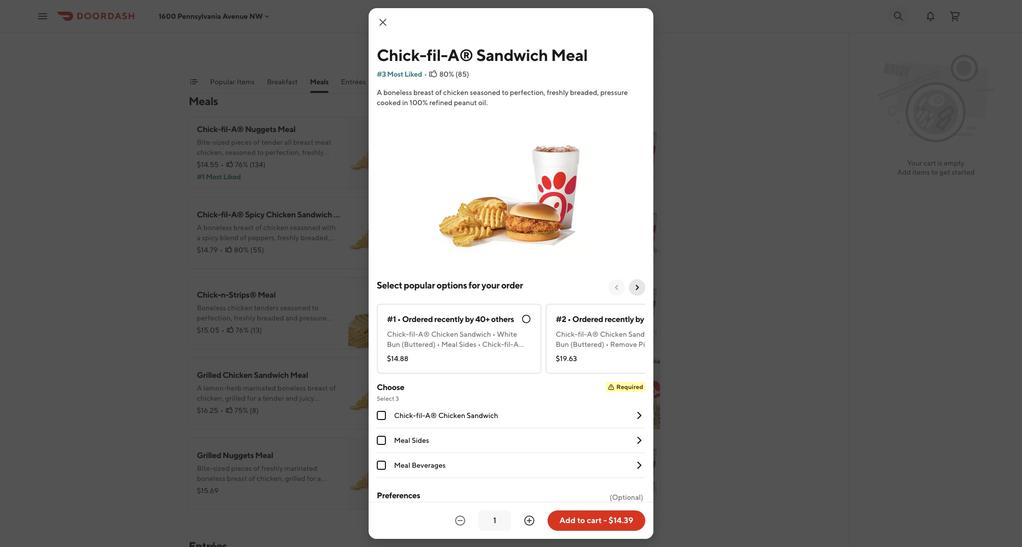 Task type: vqa. For each thing, say whether or not it's contained in the screenshot.
Grilled Nuggets Meal Add
yes



Task type: locate. For each thing, give the bounding box(es) containing it.
add inside your cart is empty add items to get started
[[898, 168, 912, 177]]

beverages right sides button
[[408, 78, 442, 86]]

0 vertical spatial oil.
[[479, 99, 488, 107]]

• up #1 most liked
[[221, 161, 224, 169]]

#1 for #1 most liked
[[197, 173, 205, 181]]

1 vertical spatial of
[[436, 89, 442, 97]]

a® up meal sides
[[426, 412, 437, 420]]

1 horizontal spatial and
[[286, 314, 298, 323]]

1 horizontal spatial refined
[[430, 99, 453, 107]]

chick- up "$14.55"
[[197, 125, 221, 134]]

1 vertical spatial your
[[482, 280, 500, 291]]

(8)
[[250, 407, 259, 415]]

2 vertical spatial chicken
[[228, 304, 253, 312]]

a® for cool
[[471, 371, 484, 381]]

in inside 'chick-fil-a® sandwich meal' dialog
[[403, 99, 408, 107]]

1 vertical spatial liked
[[223, 173, 241, 181]]

0 vertical spatial cart
[[924, 159, 937, 167]]

nuggets up (134)
[[245, 125, 276, 134]]

1 vertical spatial refined
[[490, 159, 513, 167]]

nuggets
[[245, 125, 276, 134], [223, 451, 254, 461]]

1 horizontal spatial #1
[[387, 315, 396, 325]]

fruit cup
[[437, 6, 471, 15]]

a® up '(85)'
[[448, 45, 473, 65]]

2 horizontal spatial refined
[[490, 159, 513, 167]]

spicy up (55)
[[245, 210, 265, 220]]

• right $15.45
[[461, 327, 464, 335]]

pressure inside 'chick-fil-a® sandwich meal' dialog
[[601, 89, 628, 97]]

boneless
[[384, 89, 412, 97], [444, 138, 472, 147]]

0 vertical spatial seasoned
[[470, 89, 501, 97]]

ordered for #2
[[573, 315, 604, 325]]

sides inside choose "group"
[[412, 437, 429, 445]]

liked down 76% (134)
[[223, 173, 241, 181]]

items
[[237, 78, 255, 86]]

1 vertical spatial chicken
[[504, 138, 529, 147]]

spicy up $15.85
[[437, 210, 457, 220]]

sandwich inside choose "group"
[[467, 412, 499, 420]]

0 vertical spatial 80%
[[440, 70, 454, 78]]

cooked
[[377, 99, 401, 107], [437, 159, 461, 167], [197, 325, 221, 333]]

0 vertical spatial select
[[377, 280, 402, 291]]

greek up creamy,
[[197, 6, 219, 15]]

0 vertical spatial breaded,
[[570, 89, 599, 97]]

get
[[940, 168, 951, 177]]

add inside 'chick-fil-a® sandwich meal' dialog
[[560, 516, 576, 526]]

2 horizontal spatial perfection,
[[510, 89, 546, 97]]

75% (8)
[[235, 407, 259, 415]]

1 others from the left
[[491, 315, 514, 325]]

vanilla
[[251, 19, 271, 27]]

a® up the 80% (55)
[[231, 210, 244, 220]]

0 horizontal spatial liked
[[223, 173, 241, 181]]

yogurt
[[312, 19, 333, 27]]

0 vertical spatial deluxe
[[526, 210, 551, 220]]

2 recently from the left
[[605, 315, 634, 325]]

recently
[[435, 315, 464, 325], [605, 315, 634, 325]]

of inside 'chick-fil-a® sandwich meal' dialog
[[436, 89, 442, 97]]

2 horizontal spatial oil.
[[539, 159, 548, 167]]

of inside greek yogurt parfait creamy, organic vanilla bean greek yogurt with fresh berries and your choice of toppings.
[[306, 30, 313, 38]]

0 horizontal spatial spicy
[[245, 210, 265, 220]]

bean
[[273, 19, 289, 27]]

your
[[267, 30, 282, 38], [482, 280, 500, 291]]

• for $15.45 •
[[461, 327, 464, 335]]

1 vertical spatial in
[[463, 159, 468, 167]]

•
[[424, 70, 427, 78], [221, 161, 224, 169], [220, 246, 223, 254], [398, 315, 401, 325], [568, 315, 571, 325], [222, 327, 225, 335], [461, 327, 464, 335], [220, 407, 223, 415]]

0 vertical spatial pressure
[[601, 89, 628, 97]]

2 select from the top
[[377, 395, 395, 403]]

a® for chicken
[[426, 412, 437, 420]]

meals left entrées
[[310, 78, 329, 86]]

a® for nuggets
[[231, 125, 244, 134]]

pressure inside chick-n-strips® meal boneless chicken tenders seasoned to perfection, freshly breaded and pressure cooked in 100% refined peanut oil.
[[299, 314, 327, 323]]

80% inside 'chick-fil-a® sandwich meal' dialog
[[440, 70, 454, 78]]

most down "$14.55 •"
[[206, 173, 222, 181]]

2 ordered from the left
[[573, 315, 604, 325]]

1 horizontal spatial by
[[636, 315, 645, 325]]

most inside 'chick-fil-a® sandwich meal' dialog
[[387, 70, 404, 78]]

0 horizontal spatial peanut
[[274, 325, 297, 333]]

#1 up $14.88
[[387, 315, 396, 325]]

fruit cup image
[[589, 0, 661, 65]]

0 horizontal spatial #1
[[197, 173, 205, 181]]

Meal Sides checkbox
[[377, 437, 386, 446]]

1 vertical spatial and
[[286, 314, 298, 323]]

and for meal
[[286, 314, 298, 323]]

greek up choice
[[290, 19, 310, 27]]

chick-fil-a® sandwich meal
[[377, 45, 588, 65]]

breast inside 'chick-fil-a® sandwich meal' dialog
[[414, 89, 434, 97]]

by for 20+
[[636, 315, 645, 325]]

0 vertical spatial a boneless breast of chicken seasoned to perfection, freshly breaded, pressure cooked in 100% refined peanut oil.
[[377, 89, 628, 107]]

1 horizontal spatial a
[[437, 138, 442, 147]]

to
[[502, 89, 509, 97], [562, 138, 569, 147], [932, 168, 939, 177], [312, 304, 319, 312], [578, 516, 586, 526]]

add for greek yogurt parfait
[[395, 47, 409, 55]]

a® up 76% (134)
[[231, 125, 244, 134]]

oil.
[[479, 99, 488, 107], [539, 159, 548, 167], [299, 325, 308, 333]]

seasoned inside 'chick-fil-a® sandwich meal' dialog
[[470, 89, 501, 97]]

1 horizontal spatial oil.
[[479, 99, 488, 107]]

chick-fil-a® sandwich meal dialog
[[369, 8, 711, 543]]

#1
[[197, 173, 205, 181], [387, 315, 396, 325]]

chick- for chick-fil-a® cool wrap meal
[[437, 371, 461, 381]]

2 horizontal spatial seasoned
[[530, 138, 561, 147]]

1 vertical spatial cart
[[587, 516, 602, 526]]

0 vertical spatial freshly
[[547, 89, 569, 97]]

most right #3
[[387, 70, 404, 78]]

ordered
[[402, 315, 433, 325], [573, 315, 604, 325]]

0 horizontal spatial and
[[254, 30, 266, 38]]

nuggets down 75%
[[223, 451, 254, 461]]

grilled up meal beverages
[[437, 451, 461, 461]]

grilled up '$15.69'
[[197, 451, 221, 461]]

1 horizontal spatial sides
[[412, 437, 429, 445]]

2 vertical spatial freshly
[[234, 314, 256, 323]]

0 vertical spatial peanut
[[454, 99, 477, 107]]

1 horizontal spatial most
[[387, 70, 404, 78]]

76% for chick-n-strips® meal
[[236, 327, 249, 335]]

chicken inside choose "group"
[[439, 412, 466, 420]]

cooked inside chick-n-strips® meal boneless chicken tenders seasoned to perfection, freshly breaded and pressure cooked in 100% refined peanut oil.
[[197, 325, 221, 333]]

chick- for chick-fil-a® deluxe meal
[[437, 291, 461, 300]]

(85)
[[456, 70, 469, 78]]

chick-
[[377, 45, 427, 65], [197, 125, 221, 134], [197, 210, 221, 220], [197, 291, 221, 300], [437, 291, 461, 300], [437, 371, 461, 381], [394, 412, 416, 420]]

and inside greek yogurt parfait creamy, organic vanilla bean greek yogurt with fresh berries and your choice of toppings.
[[254, 30, 266, 38]]

your cart is empty add items to get started
[[898, 159, 975, 177]]

Current quantity is 1 number field
[[485, 516, 505, 527]]

cart inside button
[[587, 516, 602, 526]]

tenders
[[254, 304, 279, 312]]

by
[[465, 315, 474, 325], [636, 315, 645, 325]]

0 horizontal spatial seasoned
[[280, 304, 311, 312]]

2 horizontal spatial of
[[496, 138, 502, 147]]

1 vertical spatial beverages
[[412, 462, 446, 470]]

by left 40+
[[465, 315, 474, 325]]

0 horizontal spatial recently
[[435, 315, 464, 325]]

chick- inside choose "group"
[[394, 412, 416, 420]]

1 horizontal spatial ordered
[[573, 315, 604, 325]]

#1 inside 'chick-fil-a® sandwich meal' dialog
[[387, 315, 396, 325]]

perfection,
[[510, 89, 546, 97], [437, 149, 473, 157], [197, 314, 232, 323]]

chick- up '$18.95'
[[437, 371, 461, 381]]

0 horizontal spatial 80%
[[234, 246, 249, 254]]

open menu image
[[37, 10, 49, 22]]

cart left is
[[924, 159, 937, 167]]

chick- for chick-fil-a® chicken sandwich
[[394, 412, 416, 420]]

refined inside chick-n-strips® meal boneless chicken tenders seasoned to perfection, freshly breaded and pressure cooked in 100% refined peanut oil.
[[250, 325, 273, 333]]

1 horizontal spatial your
[[482, 280, 500, 291]]

chick-fil-a® cool wrap meal
[[437, 371, 543, 381]]

1 vertical spatial greek
[[290, 19, 310, 27]]

1 recently from the left
[[435, 315, 464, 325]]

0 horizontal spatial a
[[377, 89, 382, 97]]

cup
[[456, 6, 471, 15]]

0 horizontal spatial by
[[465, 315, 474, 325]]

1 vertical spatial 80%
[[234, 246, 249, 254]]

add button down 3 on the bottom of the page
[[388, 408, 415, 424]]

2 horizontal spatial cooked
[[437, 159, 461, 167]]

0 horizontal spatial refined
[[250, 325, 273, 333]]

20+
[[646, 315, 660, 325]]

others right '20+'
[[661, 315, 684, 325]]

chick-fil-a® spicy chicken sandwich meal
[[197, 210, 352, 220]]

chick- down 3 on the bottom of the page
[[394, 412, 416, 420]]

your down bean
[[267, 30, 282, 38]]

and inside chick-n-strips® meal boneless chicken tenders seasoned to perfection, freshly breaded and pressure cooked in 100% refined peanut oil.
[[286, 314, 298, 323]]

• right #2
[[568, 315, 571, 325]]

fil- for cool
[[461, 371, 471, 381]]

76% left (134)
[[235, 161, 248, 169]]

club
[[494, 451, 512, 461]]

80% left (55)
[[234, 246, 249, 254]]

deluxe
[[526, 210, 551, 220], [485, 291, 511, 300]]

#1 down "$14.55"
[[197, 173, 205, 181]]

• right $14.79
[[220, 246, 223, 254]]

and right breaded
[[286, 314, 298, 323]]

add button down meal beverages
[[388, 488, 415, 505]]

chick-fil-a® sandwich meal image
[[589, 117, 661, 189]]

• for $16.25 •
[[220, 407, 223, 415]]

0 vertical spatial of
[[306, 30, 313, 38]]

1 horizontal spatial 100%
[[410, 99, 428, 107]]

cart left -
[[587, 516, 602, 526]]

chick-n-strips® meal image
[[349, 278, 421, 350]]

2 horizontal spatial in
[[463, 159, 468, 167]]

(13)
[[250, 327, 262, 335]]

breaded, inside 'chick-fil-a® sandwich meal' dialog
[[570, 89, 599, 97]]

40+
[[476, 315, 490, 325]]

$19.63
[[556, 355, 577, 363]]

add button for grilled nuggets meal
[[388, 488, 415, 505]]

a®
[[448, 45, 473, 65], [231, 125, 244, 134], [231, 210, 244, 220], [471, 291, 484, 300], [471, 371, 484, 381], [426, 412, 437, 420]]

decrease quantity by 1 image
[[454, 515, 467, 528]]

add for chick-fil-a® deluxe meal
[[635, 332, 649, 340]]

sides
[[378, 78, 396, 86], [412, 437, 429, 445]]

76%
[[235, 161, 248, 169], [236, 327, 249, 335]]

recently down previous icon
[[605, 315, 634, 325]]

chicken for grilled chicken club meal
[[463, 451, 493, 461]]

2 vertical spatial in
[[222, 325, 228, 333]]

in
[[403, 99, 408, 107], [463, 159, 468, 167], [222, 325, 228, 333]]

ordered right #2
[[573, 315, 604, 325]]

oil. inside 'chick-fil-a® sandwich meal' dialog
[[479, 99, 488, 107]]

#1 for #1 • ordered recently by 40+ others
[[387, 315, 396, 325]]

by left '20+'
[[636, 315, 645, 325]]

0 horizontal spatial of
[[306, 30, 313, 38]]

• for $15.05 •
[[222, 327, 225, 335]]

add button up $14.39
[[629, 488, 655, 505]]

0 horizontal spatial cooked
[[197, 325, 221, 333]]

$14.79 •
[[197, 246, 223, 254]]

grilled chicken sandwich meal image
[[349, 358, 421, 430]]

0 horizontal spatial in
[[222, 325, 228, 333]]

salads button
[[454, 77, 475, 93]]

1 horizontal spatial pressure
[[528, 149, 555, 157]]

0 horizontal spatial 100%
[[230, 325, 248, 333]]

salads
[[454, 78, 475, 86]]

select left 3 on the bottom of the page
[[377, 395, 395, 403]]

recently up $15.45
[[435, 315, 464, 325]]

seasoned inside chick-n-strips® meal boneless chicken tenders seasoned to perfection, freshly breaded and pressure cooked in 100% refined peanut oil.
[[280, 304, 311, 312]]

$15.69
[[197, 487, 219, 496]]

increase quantity by 1 image
[[524, 515, 536, 528]]

0 horizontal spatial pressure
[[299, 314, 327, 323]]

fil- up #1 • ordered recently by 40+ others
[[461, 291, 471, 300]]

sides up meal beverages
[[412, 437, 429, 445]]

grilled for grilled chicken club meal
[[437, 451, 461, 461]]

add button for chick-fil-a® cool wrap meal
[[629, 408, 655, 424]]

1 horizontal spatial cooked
[[377, 99, 401, 107]]

1 vertical spatial freshly
[[474, 149, 496, 157]]

fil- up "$14.55 •"
[[221, 125, 231, 134]]

Chick-fil-A® Chicken Sandwich checkbox
[[377, 412, 386, 421]]

100% inside 'chick-fil-a® sandwich meal' dialog
[[410, 99, 428, 107]]

• for #1 • ordered recently by 40+ others
[[398, 315, 401, 325]]

select left popular
[[377, 280, 402, 291]]

0 vertical spatial #1
[[197, 173, 205, 181]]

add button for grilled chicken club meal
[[629, 488, 655, 505]]

0 horizontal spatial cart
[[587, 516, 602, 526]]

greek
[[197, 6, 219, 15], [290, 19, 310, 27]]

fil- down #1 most liked
[[221, 210, 231, 220]]

others up (38)
[[491, 315, 514, 325]]

76% left (13)
[[236, 327, 249, 335]]

boneless
[[197, 304, 226, 312]]

2 others from the left
[[661, 315, 684, 325]]

sides button
[[378, 77, 396, 93]]

chick- for chick-fil-a® nuggets meal
[[197, 125, 221, 134]]

1 select from the top
[[377, 280, 402, 291]]

Meal Beverages checkbox
[[377, 461, 386, 471]]

nw
[[250, 12, 263, 20]]

1 ordered from the left
[[402, 315, 433, 325]]

0 horizontal spatial others
[[491, 315, 514, 325]]

0 vertical spatial your
[[267, 30, 282, 38]]

2 vertical spatial refined
[[250, 325, 273, 333]]

add button down required
[[629, 408, 655, 424]]

0 vertical spatial 100%
[[410, 99, 428, 107]]

choose group
[[377, 383, 646, 479]]

in inside chick-n-strips® meal boneless chicken tenders seasoned to perfection, freshly breaded and pressure cooked in 100% refined peanut oil.
[[222, 325, 228, 333]]

chicken for spicy chicken sandwich deluxe meal
[[458, 210, 488, 220]]

2 vertical spatial 100%
[[230, 325, 248, 333]]

popular
[[404, 280, 435, 291]]

order
[[502, 280, 523, 291]]

others
[[491, 315, 514, 325], [661, 315, 684, 325]]

• right the $15.05
[[222, 327, 225, 335]]

beverages
[[408, 78, 442, 86], [412, 462, 446, 470]]

liked right sides button
[[405, 70, 422, 78]]

1 vertical spatial seasoned
[[530, 138, 561, 147]]

a boneless breast of chicken seasoned to perfection, freshly breaded, pressure cooked in 100% refined peanut oil. inside 'chick-fil-a® sandwich meal' dialog
[[377, 89, 628, 107]]

avenue
[[223, 12, 248, 20]]

1 vertical spatial boneless
[[444, 138, 472, 147]]

1 horizontal spatial spicy
[[437, 210, 457, 220]]

your inside 'chick-fil-a® sandwich meal' dialog
[[482, 280, 500, 291]]

2 horizontal spatial peanut
[[514, 159, 537, 167]]

peanut inside chick-n-strips® meal boneless chicken tenders seasoned to perfection, freshly breaded and pressure cooked in 100% refined peanut oil.
[[274, 325, 297, 333]]

oil. inside chick-n-strips® meal boneless chicken tenders seasoned to perfection, freshly breaded and pressure cooked in 100% refined peanut oil.
[[299, 325, 308, 333]]

1 vertical spatial a boneless breast of chicken seasoned to perfection, freshly breaded, pressure cooked in 100% refined peanut oil.
[[437, 138, 569, 167]]

of
[[306, 30, 313, 38], [436, 89, 442, 97], [496, 138, 502, 147]]

ordered down popular
[[402, 315, 433, 325]]

and
[[254, 30, 266, 38], [286, 314, 298, 323]]

meals
[[310, 78, 329, 86], [189, 95, 218, 108]]

and down vanilla at the left of the page
[[254, 30, 266, 38]]

a® inside choose "group"
[[426, 412, 437, 420]]

0 horizontal spatial boneless
[[384, 89, 412, 97]]

sides right entrées
[[378, 78, 396, 86]]

(134)
[[250, 161, 266, 169]]

select popular options for your order
[[377, 280, 523, 291]]

80% for 80% (85)
[[440, 70, 454, 78]]

add button up $14.88
[[388, 328, 415, 344]]

your right for
[[482, 280, 500, 291]]

breaded,
[[570, 89, 599, 97], [497, 149, 526, 157]]

fil- left cool
[[461, 371, 471, 381]]

meal inside chick-n-strips® meal boneless chicken tenders seasoned to perfection, freshly breaded and pressure cooked in 100% refined peanut oil.
[[258, 291, 276, 300]]

freshly
[[547, 89, 569, 97], [474, 149, 496, 157], [234, 314, 256, 323]]

grilled up $16.25 •
[[197, 371, 221, 381]]

liked inside 'chick-fil-a® sandwich meal' dialog
[[405, 70, 422, 78]]

with
[[197, 30, 211, 38]]

0 horizontal spatial perfection,
[[197, 314, 232, 323]]

chick- up "boneless"
[[197, 291, 221, 300]]

freshly inside chick-n-strips® meal boneless chicken tenders seasoned to perfection, freshly breaded and pressure cooked in 100% refined peanut oil.
[[234, 314, 256, 323]]

chick- up $14.79 • on the top of page
[[197, 210, 221, 220]]

• right $16.25
[[220, 407, 223, 415]]

a
[[377, 89, 382, 97], [437, 138, 442, 147]]

grilled for grilled nuggets meal
[[197, 451, 221, 461]]

1 horizontal spatial cart
[[924, 159, 937, 167]]

0 horizontal spatial most
[[206, 173, 222, 181]]

80% left '(85)'
[[440, 70, 454, 78]]

a® left cool
[[471, 371, 484, 381]]

add button up #3 most liked
[[388, 43, 415, 59]]

0 vertical spatial greek
[[197, 6, 219, 15]]

beverages down meal sides
[[412, 462, 446, 470]]

next image
[[633, 284, 642, 292]]

1 horizontal spatial recently
[[605, 315, 634, 325]]

0 horizontal spatial greek
[[197, 6, 219, 15]]

seasoned
[[470, 89, 501, 97], [530, 138, 561, 147], [280, 304, 311, 312]]

0 vertical spatial boneless
[[384, 89, 412, 97]]

fil- inside choose "group"
[[416, 412, 426, 420]]

2 vertical spatial oil.
[[299, 325, 308, 333]]

$15.05
[[197, 327, 220, 335]]

berries
[[230, 30, 252, 38]]

2 vertical spatial peanut
[[274, 325, 297, 333]]

1 horizontal spatial 80%
[[440, 70, 454, 78]]

add button for chick-n-strips® meal
[[388, 328, 415, 344]]

a® up 40+
[[471, 291, 484, 300]]

0 horizontal spatial freshly
[[234, 314, 256, 323]]

fil- up meal sides
[[416, 412, 426, 420]]

• up $14.88
[[398, 315, 401, 325]]

chick- for chick-fil-a® sandwich meal
[[377, 45, 427, 65]]

meals down the popular
[[189, 95, 218, 108]]

0 vertical spatial refined
[[430, 99, 453, 107]]

beverages button
[[408, 77, 442, 93]]

fil- up 80% (85) in the top of the page
[[427, 45, 448, 65]]

add button
[[388, 43, 415, 59], [388, 328, 415, 344], [629, 328, 655, 344], [388, 408, 415, 424], [629, 408, 655, 424], [388, 488, 415, 505], [629, 488, 655, 505]]

0 vertical spatial liked
[[405, 70, 422, 78]]

greek yogurt parfait image
[[349, 0, 421, 65]]

pennsylvania
[[178, 12, 221, 20]]

1 by from the left
[[465, 315, 474, 325]]

add button down '20+'
[[629, 328, 655, 344]]

previous image
[[613, 284, 621, 292]]

most
[[387, 70, 404, 78], [206, 173, 222, 181]]

1 vertical spatial meals
[[189, 95, 218, 108]]

2 by from the left
[[636, 315, 645, 325]]

chick- up #3 most liked
[[377, 45, 427, 65]]

and for creamy,
[[254, 30, 266, 38]]

chick- inside chick-n-strips® meal boneless chicken tenders seasoned to perfection, freshly breaded and pressure cooked in 100% refined peanut oil.
[[197, 291, 221, 300]]

2 vertical spatial of
[[496, 138, 502, 147]]

chick- up #1 • ordered recently by 40+ others
[[437, 291, 461, 300]]



Task type: describe. For each thing, give the bounding box(es) containing it.
1600 pennsylvania avenue nw
[[159, 12, 263, 20]]

popular items
[[210, 78, 255, 86]]

refined inside 'chick-fil-a® sandwich meal' dialog
[[430, 99, 453, 107]]

1 vertical spatial pressure
[[528, 149, 555, 157]]

close chick-fil-a® sandwich meal image
[[377, 16, 389, 28]]

add button for grilled chicken sandwich meal
[[388, 408, 415, 424]]

parfait
[[246, 6, 270, 15]]

add for chick-fil-a® cool wrap meal
[[635, 412, 649, 420]]

100% inside chick-n-strips® meal boneless chicken tenders seasoned to perfection, freshly breaded and pressure cooked in 100% refined peanut oil.
[[230, 325, 248, 333]]

freshly inside 'chick-fil-a® sandwich meal' dialog
[[547, 89, 569, 97]]

breakfast
[[267, 78, 298, 86]]

chick-fil-a® nuggets meal
[[197, 125, 296, 134]]

add for grilled chicken sandwich meal
[[395, 412, 409, 420]]

cool
[[485, 371, 502, 381]]

add for chick-n-strips® meal
[[395, 332, 409, 340]]

grilled chicken club meal image
[[589, 439, 661, 511]]

(optional)
[[610, 494, 644, 502]]

add to cart - $14.39 button
[[548, 511, 646, 532]]

started
[[952, 168, 975, 177]]

chick-fil-a® nuggets meal image
[[349, 117, 421, 189]]

#3 most liked
[[377, 70, 422, 78]]

choose
[[377, 383, 405, 393]]

0 vertical spatial beverages
[[408, 78, 442, 86]]

notification bell image
[[925, 10, 937, 22]]

choose select 3
[[377, 383, 405, 403]]

others for #1 • ordered recently by 40+ others
[[491, 315, 514, 325]]

organic
[[225, 19, 249, 27]]

your
[[908, 159, 923, 167]]

breaded
[[257, 314, 284, 323]]

chicken inside 'chick-fil-a® sandwich meal' dialog
[[443, 89, 469, 97]]

$14.79
[[197, 246, 218, 254]]

1 vertical spatial oil.
[[539, 159, 548, 167]]

76% (134)
[[235, 161, 266, 169]]

by for 40+
[[465, 315, 474, 325]]

is
[[938, 159, 943, 167]]

$15.85
[[437, 246, 459, 254]]

entrées
[[341, 78, 366, 86]]

chicken inside chick-n-strips® meal boneless chicken tenders seasoned to perfection, freshly breaded and pressure cooked in 100% refined peanut oil.
[[228, 304, 253, 312]]

beverages inside choose "group"
[[412, 462, 446, 470]]

$15.05 •
[[197, 327, 225, 335]]

#1 • ordered recently by 40+ others
[[387, 315, 514, 325]]

recently for 20+
[[605, 315, 634, 325]]

75%
[[235, 407, 248, 415]]

• right #3 most liked
[[424, 70, 427, 78]]

most for #3
[[387, 70, 404, 78]]

add to cart - $14.39
[[560, 516, 634, 526]]

boneless inside 'chick-fil-a® sandwich meal' dialog
[[384, 89, 412, 97]]

add for grilled chicken club meal
[[635, 493, 649, 501]]

chick-fil-a® cool wrap meal image
[[589, 358, 661, 430]]

creamy,
[[197, 19, 224, 27]]

a inside dialog
[[377, 89, 382, 97]]

wrap
[[504, 371, 524, 381]]

spicy chicken sandwich deluxe meal
[[437, 210, 570, 220]]

Item Search search field
[[514, 49, 653, 60]]

• for #2 • ordered recently by 20+ others
[[568, 315, 571, 325]]

80% (85)
[[440, 70, 469, 78]]

chick-fil-a® deluxe meal image
[[589, 278, 661, 350]]

• for $14.55 •
[[221, 161, 224, 169]]

fruit
[[437, 6, 454, 15]]

yogurt
[[221, 6, 245, 15]]

select inside choose select 3
[[377, 395, 395, 403]]

liked for #3 most liked
[[405, 70, 422, 78]]

strips®
[[229, 291, 256, 300]]

#2 • ordered recently by 20+ others
[[556, 315, 684, 325]]

(55)
[[250, 246, 264, 254]]

your inside greek yogurt parfait creamy, organic vanilla bean greek yogurt with fresh berries and your choice of toppings.
[[267, 30, 282, 38]]

items
[[913, 168, 931, 177]]

a® for sandwich
[[448, 45, 473, 65]]

$16.25
[[197, 407, 218, 415]]

fil- for sandwich
[[427, 45, 448, 65]]

cooked inside 'chick-fil-a® sandwich meal' dialog
[[377, 99, 401, 107]]

#2
[[556, 315, 567, 325]]

choice
[[283, 30, 305, 38]]

add button for greek yogurt parfait
[[388, 43, 415, 59]]

chick- for chick-n-strips® meal boneless chicken tenders seasoned to perfection, freshly breaded and pressure cooked in 100% refined peanut oil.
[[197, 291, 221, 300]]

$15.45
[[437, 327, 459, 335]]

greek yogurt parfait creamy, organic vanilla bean greek yogurt with fresh berries and your choice of toppings.
[[197, 6, 333, 48]]

peanut inside 'chick-fil-a® sandwich meal' dialog
[[454, 99, 477, 107]]

a® for spicy
[[231, 210, 244, 220]]

a® for deluxe
[[471, 291, 484, 300]]

chick-fil-a® chicken sandwich
[[394, 412, 499, 420]]

grilled chicken sandwich meal
[[197, 371, 308, 381]]

1 horizontal spatial freshly
[[474, 149, 496, 157]]

-
[[604, 516, 607, 526]]

to inside your cart is empty add items to get started
[[932, 168, 939, 177]]

meal beverages
[[394, 462, 446, 470]]

others for #2 • ordered recently by 20+ others
[[661, 315, 684, 325]]

to inside button
[[578, 516, 586, 526]]

$15.45 •
[[437, 327, 464, 335]]

options
[[437, 280, 467, 291]]

fil- for nuggets
[[221, 125, 231, 134]]

$14.39
[[609, 516, 634, 526]]

n-
[[221, 291, 229, 300]]

76% (13)
[[236, 327, 262, 335]]

liked for #1 most liked
[[223, 173, 241, 181]]

fil- for chicken
[[416, 412, 426, 420]]

spicy chicken sandwich deluxe meal image
[[589, 197, 661, 270]]

required
[[617, 384, 644, 391]]

0 vertical spatial meals
[[310, 78, 329, 86]]

add button for chick-fil-a® deluxe meal
[[629, 328, 655, 344]]

breakfast button
[[267, 77, 298, 93]]

$18.95
[[437, 407, 459, 415]]

0 vertical spatial sides
[[378, 78, 396, 86]]

deluxe for sandwich
[[526, 210, 551, 220]]

grilled nuggets meal image
[[349, 439, 421, 511]]

fresh
[[212, 30, 229, 38]]

#1 most liked
[[197, 173, 241, 181]]

1 vertical spatial 100%
[[470, 159, 488, 167]]

0 horizontal spatial breaded,
[[497, 149, 526, 157]]

grilled nuggets meal
[[197, 451, 273, 461]]

$14.55 •
[[197, 161, 224, 169]]

chicken for grilled chicken sandwich meal
[[223, 371, 253, 381]]

perfection, inside 'chick-fil-a® sandwich meal' dialog
[[510, 89, 546, 97]]

add for grilled nuggets meal
[[395, 493, 409, 501]]

popular items button
[[210, 77, 255, 93]]

deluxe for a®
[[485, 291, 511, 300]]

$16.25 •
[[197, 407, 223, 415]]

meal sides
[[394, 437, 429, 445]]

popular
[[210, 78, 235, 86]]

cart inside your cart is empty add items to get started
[[924, 159, 937, 167]]

toppings.
[[197, 40, 227, 48]]

1 spicy from the left
[[245, 210, 265, 220]]

$6.29
[[437, 42, 456, 50]]

recently for 40+
[[435, 315, 464, 325]]

grilled chicken club meal
[[437, 451, 531, 461]]

ordered for #1
[[402, 315, 433, 325]]

3
[[396, 395, 399, 403]]

0 horizontal spatial meals
[[189, 95, 218, 108]]

76% for chick-fil-a® nuggets meal
[[235, 161, 248, 169]]

empty
[[944, 159, 965, 167]]

grilled for grilled chicken sandwich meal
[[197, 371, 221, 381]]

1 horizontal spatial boneless
[[444, 138, 472, 147]]

80% for 80% (55)
[[234, 246, 249, 254]]

fil- for deluxe
[[461, 291, 471, 300]]

1600 pennsylvania avenue nw button
[[159, 12, 271, 20]]

1 vertical spatial breast
[[474, 138, 494, 147]]

1 horizontal spatial greek
[[290, 19, 310, 27]]

to inside chick-n-strips® meal boneless chicken tenders seasoned to perfection, freshly breaded and pressure cooked in 100% refined peanut oil.
[[312, 304, 319, 312]]

perfection, inside chick-n-strips® meal boneless chicken tenders seasoned to perfection, freshly breaded and pressure cooked in 100% refined peanut oil.
[[197, 314, 232, 323]]

2 spicy from the left
[[437, 210, 457, 220]]

most for #1
[[206, 173, 222, 181]]

fil- for spicy
[[221, 210, 231, 220]]

1 vertical spatial a
[[437, 138, 442, 147]]

(38)
[[491, 327, 504, 335]]

for
[[469, 280, 480, 291]]

80% (55)
[[234, 246, 264, 254]]

preferences
[[377, 492, 420, 501]]

1 horizontal spatial perfection,
[[437, 149, 473, 157]]

• for $14.79 •
[[220, 246, 223, 254]]

84% (38)
[[475, 327, 504, 335]]

#3
[[377, 70, 386, 78]]

chick- for chick-fil-a® spicy chicken sandwich meal
[[197, 210, 221, 220]]

chick-fil-a® deluxe meal
[[437, 291, 530, 300]]

chick-fil-a® spicy chicken sandwich meal image
[[349, 197, 421, 270]]

0 vertical spatial nuggets
[[245, 125, 276, 134]]

1 vertical spatial nuggets
[[223, 451, 254, 461]]

1600
[[159, 12, 176, 20]]

0 items, open order cart image
[[949, 10, 962, 22]]

entrées button
[[341, 77, 366, 93]]



